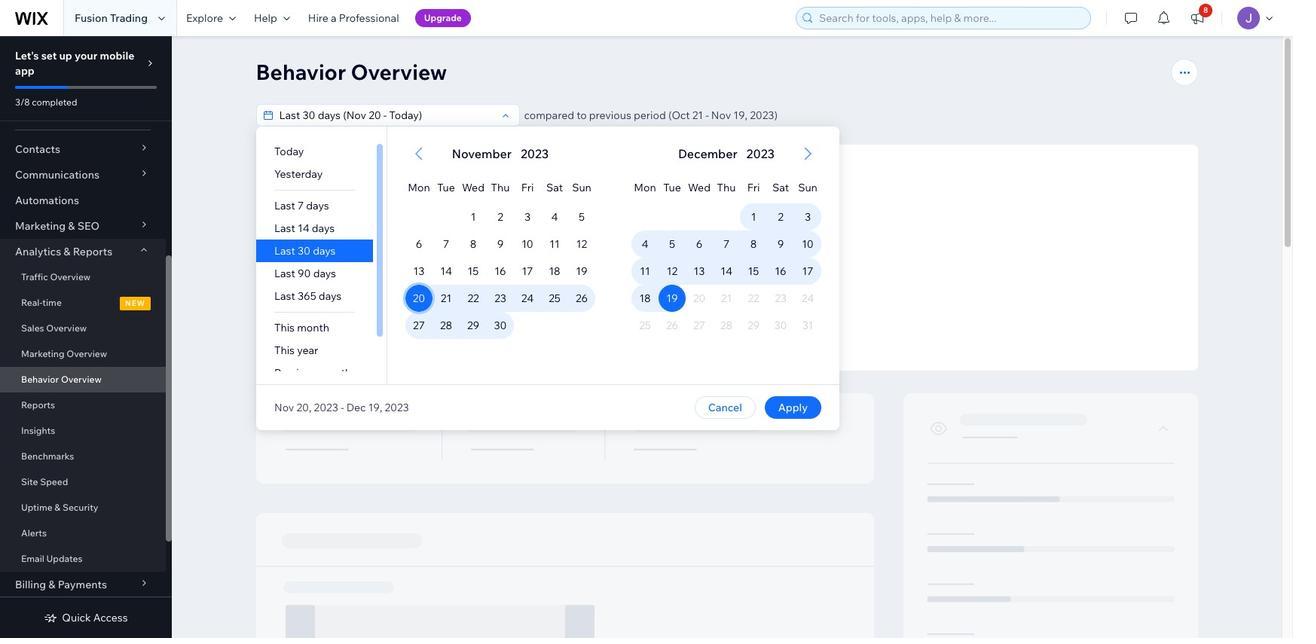 Task type: describe. For each thing, give the bounding box(es) containing it.
communications button
[[0, 162, 166, 188]]

8 inside 'button'
[[1203, 5, 1208, 15]]

3/8 completed
[[15, 96, 77, 108]]

traffic inside "not enough traffic you'll get an overview once your site has more traffic."
[[742, 275, 773, 288]]

contacts button
[[0, 136, 166, 162]]

0 vertical spatial to
[[577, 109, 587, 122]]

reports link
[[0, 393, 166, 418]]

mon for 4
[[634, 181, 656, 194]]

a
[[331, 11, 337, 25]]

& for uptime
[[54, 502, 60, 513]]

not
[[681, 275, 699, 288]]

marketing overview link
[[0, 341, 166, 367]]

up
[[59, 49, 72, 63]]

last for last 30 days
[[274, 244, 295, 258]]

more
[[786, 293, 808, 304]]

last 7 days
[[274, 199, 329, 213]]

analytics
[[15, 245, 61, 258]]

december
[[678, 146, 737, 161]]

0 horizontal spatial 8
[[470, 237, 476, 251]]

1 9 from the left
[[497, 237, 503, 251]]

quick access button
[[44, 611, 128, 625]]

0 horizontal spatial 5
[[578, 210, 584, 224]]

hire
[[308, 11, 328, 25]]

reports inside 'dropdown button'
[[73, 245, 112, 258]]

yesterday
[[274, 167, 322, 181]]

0 vertical spatial behavior overview
[[256, 59, 447, 85]]

1 horizontal spatial 14
[[440, 265, 452, 278]]

2 9 from the left
[[777, 237, 784, 251]]

nov 20, 2023 - dec 19, 2023
[[274, 401, 409, 414]]

marketing for marketing overview
[[21, 348, 65, 359]]

2 for 10
[[497, 210, 503, 224]]

22
[[467, 292, 479, 305]]

email updates
[[21, 553, 82, 564]]

2 horizontal spatial 14
[[720, 265, 732, 278]]

2023)
[[750, 109, 778, 122]]

uptime & security
[[21, 502, 98, 513]]

days for last 7 days
[[306, 199, 329, 213]]

23
[[494, 292, 506, 305]]

behavior overview inside sidebar "element"
[[21, 374, 102, 385]]

seo
[[77, 219, 100, 233]]

automations link
[[0, 188, 166, 213]]

8 button
[[1181, 0, 1214, 36]]

last 30 days
[[274, 244, 335, 258]]

time
[[42, 297, 62, 308]]

dec
[[346, 401, 365, 414]]

fusion trading
[[75, 11, 148, 25]]

overview for traffic overview link
[[50, 271, 91, 283]]

learn
[[662, 319, 686, 330]]

last 14 days
[[274, 222, 334, 235]]

2023 right 20,
[[314, 401, 338, 414]]

1 15 from the left
[[467, 265, 478, 278]]

quick
[[62, 611, 91, 625]]

previous
[[589, 109, 631, 122]]

2 13 from the left
[[693, 265, 705, 278]]

alert containing november
[[447, 145, 553, 163]]

0 horizontal spatial reports
[[21, 399, 55, 411]]

sun for 12
[[572, 181, 591, 194]]

days for last 30 days
[[313, 244, 335, 258]]

app
[[15, 64, 35, 78]]

insights link
[[0, 418, 166, 444]]

4 inside row
[[641, 237, 648, 251]]

30 inside list box
[[297, 244, 310, 258]]

sat for 11
[[546, 181, 563, 194]]

billing
[[15, 578, 46, 592]]

overview
[[669, 293, 707, 304]]

this year
[[274, 344, 318, 357]]

this for this month
[[274, 321, 294, 335]]

an
[[657, 293, 667, 304]]

set
[[41, 49, 57, 63]]

traffic.
[[810, 293, 837, 304]]

has
[[769, 293, 784, 304]]

apply button
[[764, 396, 821, 419]]

boost
[[719, 319, 743, 330]]

once
[[709, 293, 729, 304]]

your inside "not enough traffic you'll get an overview once your site has more traffic."
[[731, 293, 750, 304]]

completed
[[32, 96, 77, 108]]

days for last 14 days
[[311, 222, 334, 235]]

2023 down compared on the top left of page
[[520, 146, 548, 161]]

0 vertical spatial -
[[706, 109, 709, 122]]

billing & payments
[[15, 578, 107, 592]]

site speed
[[21, 476, 68, 488]]

marketing for marketing & seo
[[15, 219, 66, 233]]

grid containing december
[[613, 127, 839, 384]]

0 horizontal spatial -
[[340, 401, 344, 414]]

email updates link
[[0, 546, 166, 572]]

27
[[413, 319, 425, 332]]

get
[[640, 293, 655, 304]]

wed for 6
[[688, 181, 710, 194]]

2 for 8
[[777, 210, 783, 224]]

site
[[21, 476, 38, 488]]

19 inside cell
[[666, 292, 678, 305]]

sun for 10
[[798, 181, 817, 194]]

real-
[[21, 297, 42, 308]]

3 for 11
[[524, 210, 530, 224]]

1 horizontal spatial 8
[[750, 237, 756, 251]]

help
[[254, 11, 277, 25]]

fusion
[[75, 11, 108, 25]]

mon tue wed thu for 5
[[634, 181, 735, 194]]

365
[[297, 289, 316, 303]]

your inside let's set up your mobile app
[[75, 49, 97, 63]]

sat for 9
[[772, 181, 789, 194]]

24
[[521, 292, 533, 305]]

1 13 from the left
[[413, 265, 424, 278]]

last 365 days
[[274, 289, 341, 303]]

& for analytics
[[64, 245, 70, 258]]

30 inside row
[[494, 319, 506, 332]]

this month
[[274, 321, 329, 335]]

1 6 from the left
[[415, 237, 422, 251]]

learn how to boost your traffic
[[662, 319, 791, 330]]

row containing 18
[[631, 285, 821, 312]]

traffic
[[21, 271, 48, 283]]

0 vertical spatial 21
[[692, 109, 703, 122]]

hire a professional link
[[299, 0, 408, 36]]

not enough traffic you'll get an overview once your site has more traffic.
[[616, 275, 837, 304]]

payments
[[58, 578, 107, 592]]

sales overview
[[21, 323, 87, 334]]

(oct
[[668, 109, 690, 122]]

2023 right the dec
[[384, 401, 409, 414]]

2 row group from the left
[[613, 203, 839, 384]]

cancel
[[708, 401, 742, 414]]

3/8
[[15, 96, 30, 108]]

email
[[21, 553, 44, 564]]

14 inside list box
[[297, 222, 309, 235]]

1 horizontal spatial 12
[[666, 265, 677, 278]]

1 horizontal spatial 7
[[443, 237, 449, 251]]

site speed link
[[0, 469, 166, 495]]

list box containing today
[[256, 140, 386, 384]]

compared to previous period (oct 21 - nov 19, 2023)
[[524, 109, 778, 122]]

security
[[62, 502, 98, 513]]

0 horizontal spatial 12
[[576, 237, 587, 251]]

overview for sales overview link
[[46, 323, 87, 334]]

5 inside row
[[669, 237, 675, 251]]

sidebar element
[[0, 36, 172, 638]]

1 16 from the left
[[494, 265, 506, 278]]

let's
[[15, 49, 39, 63]]

real-time
[[21, 297, 62, 308]]

sales
[[21, 323, 44, 334]]



Task type: locate. For each thing, give the bounding box(es) containing it.
19, left 2023) at the right top of the page
[[733, 109, 748, 122]]

overview down sales overview link
[[67, 348, 107, 359]]

& inside 'dropdown button'
[[64, 245, 70, 258]]

trading
[[110, 11, 148, 25]]

16 up 23
[[494, 265, 506, 278]]

upgrade button
[[415, 9, 471, 27]]

0 horizontal spatial 17
[[522, 265, 533, 278]]

speed
[[40, 476, 68, 488]]

& down marketing & seo
[[64, 245, 70, 258]]

3 for 9
[[804, 210, 811, 224]]

0 horizontal spatial 13
[[413, 265, 424, 278]]

15
[[467, 265, 478, 278], [748, 265, 759, 278]]

1 wed from the left
[[462, 181, 484, 194]]

wed down november
[[462, 181, 484, 194]]

1 1 from the left
[[470, 210, 475, 224]]

-
[[706, 109, 709, 122], [340, 401, 344, 414]]

previous month
[[274, 366, 351, 380]]

tue down december on the right of the page
[[663, 181, 681, 194]]

behavior down marketing overview
[[21, 374, 59, 385]]

marketing down sales
[[21, 348, 65, 359]]

1 horizontal spatial mon tue wed thu
[[634, 181, 735, 194]]

last down last 14 days
[[274, 244, 295, 258]]

19 up 26
[[576, 265, 587, 278]]

year
[[297, 344, 318, 357]]

1 vertical spatial 18
[[639, 292, 650, 305]]

20
[[412, 292, 425, 305]]

2 last from the top
[[274, 222, 295, 235]]

1
[[470, 210, 475, 224], [751, 210, 756, 224]]

28
[[440, 319, 452, 332]]

1 horizontal spatial 16
[[775, 265, 786, 278]]

days for last 365 days
[[318, 289, 341, 303]]

0 horizontal spatial 19,
[[368, 401, 382, 414]]

& inside dropdown button
[[48, 578, 55, 592]]

0 horizontal spatial 9
[[497, 237, 503, 251]]

0 horizontal spatial 4
[[551, 210, 558, 224]]

to right how
[[708, 319, 717, 330]]

1 horizontal spatial 2
[[777, 210, 783, 224]]

0 horizontal spatial 21
[[440, 292, 451, 305]]

2023
[[520, 146, 548, 161], [746, 146, 774, 161], [314, 401, 338, 414], [384, 401, 409, 414]]

behavior inside sidebar "element"
[[21, 374, 59, 385]]

alerts
[[21, 528, 47, 539]]

overview up marketing overview
[[46, 323, 87, 334]]

overview
[[351, 59, 447, 85], [50, 271, 91, 283], [46, 323, 87, 334], [67, 348, 107, 359], [61, 374, 102, 385]]

0 horizontal spatial 7
[[297, 199, 303, 213]]

2 10 from the left
[[802, 237, 813, 251]]

1 3 from the left
[[524, 210, 530, 224]]

1 vertical spatial reports
[[21, 399, 55, 411]]

6
[[415, 237, 422, 251], [696, 237, 702, 251]]

0 horizontal spatial 3
[[524, 210, 530, 224]]

1 vertical spatial 11
[[640, 265, 650, 278]]

11 up 25
[[549, 237, 559, 251]]

1 vertical spatial behavior
[[21, 374, 59, 385]]

thu for 7
[[717, 181, 735, 194]]

overview for marketing overview link on the bottom of page
[[67, 348, 107, 359]]

mon tue wed thu for 7
[[408, 181, 509, 194]]

1 last from the top
[[274, 199, 295, 213]]

0 horizontal spatial thu
[[491, 181, 509, 194]]

14 up last 30 days
[[297, 222, 309, 235]]

18 left an
[[639, 292, 650, 305]]

1 horizontal spatial 1
[[751, 210, 756, 224]]

0 horizontal spatial behavior overview
[[21, 374, 102, 385]]

0 horizontal spatial sat
[[546, 181, 563, 194]]

overview down analytics & reports
[[50, 271, 91, 283]]

1 for 7
[[751, 210, 756, 224]]

2 2 from the left
[[777, 210, 783, 224]]

row containing 13
[[405, 258, 595, 285]]

1 horizontal spatial 17
[[802, 265, 813, 278]]

& inside popup button
[[68, 219, 75, 233]]

days for last 90 days
[[313, 267, 336, 280]]

wed for 8
[[462, 181, 484, 194]]

tuesday, december 19, 2023 cell
[[658, 285, 685, 312]]

mon for 6
[[408, 181, 430, 194]]

traffic up site at the right
[[742, 275, 773, 288]]

last for last 90 days
[[274, 267, 295, 280]]

1 horizontal spatial 21
[[692, 109, 703, 122]]

how
[[688, 319, 706, 330]]

1 vertical spatial marketing
[[21, 348, 65, 359]]

alert
[[447, 145, 553, 163], [673, 145, 779, 163]]

0 horizontal spatial 1
[[470, 210, 475, 224]]

month up year
[[297, 321, 329, 335]]

behavior
[[256, 59, 346, 85], [21, 374, 59, 385]]

1 vertical spatial 12
[[666, 265, 677, 278]]

16
[[494, 265, 506, 278], [775, 265, 786, 278]]

Search for tools, apps, help & more... field
[[815, 8, 1086, 29]]

reports down seo at top left
[[73, 245, 112, 258]]

0 vertical spatial 19
[[576, 265, 587, 278]]

1 horizontal spatial 5
[[669, 237, 675, 251]]

row containing 11
[[631, 258, 821, 285]]

9 up the has
[[777, 237, 784, 251]]

this for this year
[[274, 344, 294, 357]]

15 up 22
[[467, 265, 478, 278]]

this up this year
[[274, 321, 294, 335]]

& right billing
[[48, 578, 55, 592]]

sales overview link
[[0, 316, 166, 341]]

last for last 7 days
[[274, 199, 295, 213]]

90
[[297, 267, 310, 280]]

0 vertical spatial 19,
[[733, 109, 748, 122]]

0 vertical spatial 12
[[576, 237, 587, 251]]

overview down "professional"
[[351, 59, 447, 85]]

enough
[[702, 275, 740, 288]]

behavior down hire
[[256, 59, 346, 85]]

10 up more
[[802, 237, 813, 251]]

tue down november
[[437, 181, 455, 194]]

your
[[75, 49, 97, 63], [731, 293, 750, 304], [745, 319, 764, 330]]

1 10 from the left
[[521, 237, 533, 251]]

days up last 14 days
[[306, 199, 329, 213]]

1 horizontal spatial sun
[[798, 181, 817, 194]]

2 15 from the left
[[748, 265, 759, 278]]

this left year
[[274, 344, 294, 357]]

reports
[[73, 245, 112, 258], [21, 399, 55, 411]]

1 vertical spatial month
[[319, 366, 351, 380]]

1 horizontal spatial 19,
[[733, 109, 748, 122]]

10
[[521, 237, 533, 251], [802, 237, 813, 251]]

updates
[[46, 553, 82, 564]]

1 vertical spatial 21
[[440, 292, 451, 305]]

1 horizontal spatial wed
[[688, 181, 710, 194]]

0 horizontal spatial 14
[[297, 222, 309, 235]]

uptime & security link
[[0, 495, 166, 521]]

2 wed from the left
[[688, 181, 710, 194]]

12 up 26
[[576, 237, 587, 251]]

0 vertical spatial 11
[[549, 237, 559, 251]]

1 2 from the left
[[497, 210, 503, 224]]

sat down 2023) at the right top of the page
[[772, 181, 789, 194]]

& for marketing
[[68, 219, 75, 233]]

13
[[413, 265, 424, 278], [693, 265, 705, 278]]

1 horizontal spatial 4
[[641, 237, 648, 251]]

professional
[[339, 11, 399, 25]]

21 right (oct
[[692, 109, 703, 122]]

1 vertical spatial this
[[274, 344, 294, 357]]

alert containing december
[[673, 145, 779, 163]]

21 inside row
[[440, 292, 451, 305]]

1 vertical spatial nov
[[274, 401, 294, 414]]

1 horizontal spatial behavior overview
[[256, 59, 447, 85]]

0 vertical spatial traffic
[[742, 275, 773, 288]]

7 inside list box
[[297, 199, 303, 213]]

your right boost
[[745, 319, 764, 330]]

0 horizontal spatial 30
[[297, 244, 310, 258]]

month up nov 20, 2023 - dec 19, 2023
[[319, 366, 351, 380]]

2 6 from the left
[[696, 237, 702, 251]]

1 vertical spatial to
[[708, 319, 717, 330]]

11
[[549, 237, 559, 251], [640, 265, 650, 278]]

0 vertical spatial marketing
[[15, 219, 66, 233]]

row group
[[387, 203, 613, 384], [613, 203, 839, 384]]

last
[[274, 199, 295, 213], [274, 222, 295, 235], [274, 244, 295, 258], [274, 267, 295, 280], [274, 289, 295, 303]]

14 up once
[[720, 265, 732, 278]]

3
[[524, 210, 530, 224], [804, 210, 811, 224]]

1 vertical spatial 30
[[494, 319, 506, 332]]

1 horizontal spatial to
[[708, 319, 717, 330]]

days up last 30 days
[[311, 222, 334, 235]]

behavior overview down marketing overview
[[21, 374, 102, 385]]

fri for 10
[[521, 181, 533, 194]]

new
[[125, 298, 145, 308]]

alerts link
[[0, 521, 166, 546]]

9 up 23
[[497, 237, 503, 251]]

2 fri from the left
[[747, 181, 760, 194]]

17
[[522, 265, 533, 278], [802, 265, 813, 278]]

1 horizontal spatial tue
[[663, 181, 681, 194]]

2 sun from the left
[[798, 181, 817, 194]]

1 this from the top
[[274, 321, 294, 335]]

1 horizontal spatial 18
[[639, 292, 650, 305]]

communications
[[15, 168, 100, 182]]

your left site at the right
[[731, 293, 750, 304]]

2 mon from the left
[[634, 181, 656, 194]]

billing & payments button
[[0, 572, 166, 598]]

insights
[[21, 425, 55, 436]]

days up the last 90 days
[[313, 244, 335, 258]]

nov left 20,
[[274, 401, 294, 414]]

13 up monday, november 20, 2023 cell
[[413, 265, 424, 278]]

0 horizontal spatial tue
[[437, 181, 455, 194]]

1 vertical spatial your
[[731, 293, 750, 304]]

1 sun from the left
[[572, 181, 591, 194]]

you'll
[[616, 293, 638, 304]]

2 this from the top
[[274, 344, 294, 357]]

& left seo at top left
[[68, 219, 75, 233]]

today
[[274, 145, 304, 158]]

reports up insights at the left bottom
[[21, 399, 55, 411]]

18 up 25
[[549, 265, 560, 278]]

wed
[[462, 181, 484, 194], [688, 181, 710, 194]]

row containing 4
[[631, 231, 821, 258]]

12 left 'not'
[[666, 265, 677, 278]]

11 up get
[[640, 265, 650, 278]]

2 17 from the left
[[802, 265, 813, 278]]

cancel button
[[694, 396, 755, 419]]

last up last 14 days
[[274, 199, 295, 213]]

sat down compared on the top left of page
[[546, 181, 563, 194]]

1 vertical spatial traffic
[[766, 319, 791, 330]]

2023 down 2023) at the right top of the page
[[746, 146, 774, 161]]

1 horizontal spatial reports
[[73, 245, 112, 258]]

grid
[[387, 127, 613, 384], [613, 127, 839, 384]]

apply
[[778, 401, 807, 414]]

0 vertical spatial reports
[[73, 245, 112, 258]]

16 up the has
[[775, 265, 786, 278]]

0 horizontal spatial alert
[[447, 145, 553, 163]]

row containing 27
[[405, 312, 595, 339]]

1 horizontal spatial sat
[[772, 181, 789, 194]]

& for billing
[[48, 578, 55, 592]]

0 vertical spatial month
[[297, 321, 329, 335]]

0 horizontal spatial mon
[[408, 181, 430, 194]]

1 alert from the left
[[447, 145, 553, 163]]

2 mon tue wed thu from the left
[[634, 181, 735, 194]]

last for last 14 days
[[274, 222, 295, 235]]

tue for 7
[[437, 181, 455, 194]]

last left the 365
[[274, 289, 295, 303]]

help button
[[245, 0, 299, 36]]

0 vertical spatial 30
[[297, 244, 310, 258]]

1 horizontal spatial 15
[[748, 265, 759, 278]]

last 90 days
[[274, 267, 336, 280]]

days
[[306, 199, 329, 213], [311, 222, 334, 235], [313, 244, 335, 258], [313, 267, 336, 280], [318, 289, 341, 303]]

15 up site at the right
[[748, 265, 759, 278]]

traffic down the has
[[766, 319, 791, 330]]

1 horizontal spatial thu
[[717, 181, 735, 194]]

19, right the dec
[[368, 401, 382, 414]]

1 tue from the left
[[437, 181, 455, 194]]

row containing 6
[[405, 231, 595, 258]]

2 thu from the left
[[717, 181, 735, 194]]

month
[[297, 321, 329, 335], [319, 366, 351, 380]]

0 vertical spatial 4
[[551, 210, 558, 224]]

1 horizontal spatial 11
[[640, 265, 650, 278]]

0 horizontal spatial fri
[[521, 181, 533, 194]]

2 alert from the left
[[673, 145, 779, 163]]

25
[[548, 292, 560, 305]]

0 horizontal spatial to
[[577, 109, 587, 122]]

list box
[[256, 140, 386, 384]]

0 vertical spatial behavior
[[256, 59, 346, 85]]

30 right 29
[[494, 319, 506, 332]]

1 grid from the left
[[387, 127, 613, 384]]

fri for 8
[[747, 181, 760, 194]]

1 row group from the left
[[387, 203, 613, 384]]

14 up 28
[[440, 265, 452, 278]]

0 horizontal spatial 18
[[549, 265, 560, 278]]

21 left 22
[[440, 292, 451, 305]]

0 horizontal spatial behavior
[[21, 374, 59, 385]]

grid containing november
[[387, 127, 613, 384]]

2 sat from the left
[[772, 181, 789, 194]]

19,
[[733, 109, 748, 122], [368, 401, 382, 414]]

month for previous month
[[319, 366, 351, 380]]

1 vertical spatial behavior overview
[[21, 374, 102, 385]]

uptime
[[21, 502, 52, 513]]

1 mon tue wed thu from the left
[[408, 181, 509, 194]]

2 tue from the left
[[663, 181, 681, 194]]

0 vertical spatial nov
[[711, 109, 731, 122]]

days right the 365
[[318, 289, 341, 303]]

- left the dec
[[340, 401, 344, 414]]

analytics & reports button
[[0, 239, 166, 265]]

1 mon from the left
[[408, 181, 430, 194]]

1 vertical spatial 4
[[641, 237, 648, 251]]

10 up 24
[[521, 237, 533, 251]]

2 1 from the left
[[751, 210, 756, 224]]

period
[[634, 109, 666, 122]]

None field
[[275, 105, 496, 126]]

29
[[467, 319, 479, 332]]

alert down compared on the top left of page
[[447, 145, 553, 163]]

14
[[297, 222, 309, 235], [440, 265, 452, 278], [720, 265, 732, 278]]

last for last 365 days
[[274, 289, 295, 303]]

1 for 9
[[470, 210, 475, 224]]

site
[[752, 293, 767, 304]]

0 horizontal spatial sun
[[572, 181, 591, 194]]

alert down 2023) at the right top of the page
[[673, 145, 779, 163]]

0 horizontal spatial 6
[[415, 237, 422, 251]]

19 right get
[[666, 292, 678, 305]]

explore
[[186, 11, 223, 25]]

17 up 24
[[522, 265, 533, 278]]

0 horizontal spatial 2
[[497, 210, 503, 224]]

tue for 5
[[663, 181, 681, 194]]

thu for 9
[[491, 181, 509, 194]]

row containing 20
[[405, 285, 595, 312]]

0 horizontal spatial wed
[[462, 181, 484, 194]]

30 up 90
[[297, 244, 310, 258]]

2 grid from the left
[[613, 127, 839, 384]]

1 sat from the left
[[546, 181, 563, 194]]

marketing up analytics
[[15, 219, 66, 233]]

contacts
[[15, 142, 60, 156]]

2 horizontal spatial 7
[[723, 237, 729, 251]]

1 fri from the left
[[521, 181, 533, 194]]

page skeleton image
[[256, 393, 1198, 638]]

mon tue wed thu down november
[[408, 181, 509, 194]]

month for this month
[[297, 321, 329, 335]]

3 last from the top
[[274, 244, 295, 258]]

1 horizontal spatial alert
[[673, 145, 779, 163]]

26
[[575, 292, 587, 305]]

mon tue wed thu
[[408, 181, 509, 194], [634, 181, 735, 194]]

5 last from the top
[[274, 289, 295, 303]]

0 vertical spatial this
[[274, 321, 294, 335]]

monday, november 20, 2023 cell
[[405, 285, 432, 312]]

wed down december on the right of the page
[[688, 181, 710, 194]]

last left 90
[[274, 267, 295, 280]]

last down last 7 days
[[274, 222, 295, 235]]

2 vertical spatial your
[[745, 319, 764, 330]]

- right (oct
[[706, 109, 709, 122]]

0 vertical spatial 18
[[549, 265, 560, 278]]

1 thu from the left
[[491, 181, 509, 194]]

6 up 20
[[415, 237, 422, 251]]

automations
[[15, 194, 79, 207]]

1 vertical spatial -
[[340, 401, 344, 414]]

marketing inside popup button
[[15, 219, 66, 233]]

row
[[405, 167, 595, 203], [631, 167, 821, 203], [405, 203, 595, 231], [631, 203, 821, 231], [405, 231, 595, 258], [631, 231, 821, 258], [405, 258, 595, 285], [631, 258, 821, 285], [405, 285, 595, 312], [631, 285, 821, 312], [405, 312, 595, 339], [631, 312, 821, 339], [405, 339, 595, 366]]

overview down marketing overview link on the bottom of page
[[61, 374, 102, 385]]

overview for behavior overview link at bottom
[[61, 374, 102, 385]]

nov up december on the right of the page
[[711, 109, 731, 122]]

marketing & seo button
[[0, 213, 166, 239]]

1 horizontal spatial -
[[706, 109, 709, 122]]

0 horizontal spatial mon tue wed thu
[[408, 181, 509, 194]]

hire a professional
[[308, 11, 399, 25]]

behavior overview link
[[0, 367, 166, 393]]

1 horizontal spatial 9
[[777, 237, 784, 251]]

13 up overview
[[693, 265, 705, 278]]

2 3 from the left
[[804, 210, 811, 224]]

1 horizontal spatial 30
[[494, 319, 506, 332]]

your right up
[[75, 49, 97, 63]]

november
[[452, 146, 511, 161]]

0 horizontal spatial nov
[[274, 401, 294, 414]]

& right uptime
[[54, 502, 60, 513]]

traffic overview link
[[0, 265, 166, 290]]

1 horizontal spatial mon
[[634, 181, 656, 194]]

thu
[[491, 181, 509, 194], [717, 181, 735, 194]]

4 last from the top
[[274, 267, 295, 280]]

1 17 from the left
[[522, 265, 533, 278]]

0 horizontal spatial 11
[[549, 237, 559, 251]]

benchmarks link
[[0, 444, 166, 469]]

thu down november
[[491, 181, 509, 194]]

days right 90
[[313, 267, 336, 280]]

1 horizontal spatial 6
[[696, 237, 702, 251]]

17 up more
[[802, 265, 813, 278]]

6 up 'not'
[[696, 237, 702, 251]]

compared
[[524, 109, 574, 122]]

mon tue wed thu down december on the right of the page
[[634, 181, 735, 194]]

20,
[[296, 401, 311, 414]]

behavior overview down hire a professional link
[[256, 59, 447, 85]]

2 16 from the left
[[775, 265, 786, 278]]

to left previous
[[577, 109, 587, 122]]

thu down december on the right of the page
[[717, 181, 735, 194]]

21
[[692, 109, 703, 122], [440, 292, 451, 305]]



Task type: vqa. For each thing, say whether or not it's contained in the screenshot.
apply to
no



